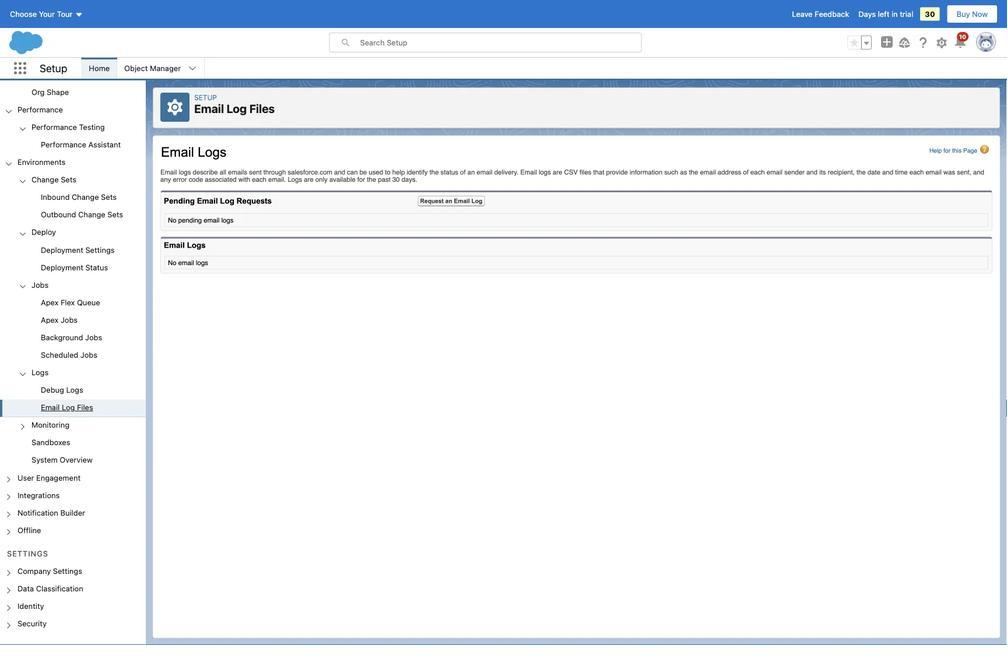 Task type: locate. For each thing, give the bounding box(es) containing it.
sets down inbound change sets link
[[108, 211, 123, 219]]

devops center link
[[32, 70, 86, 81]]

2 apex from the top
[[41, 316, 59, 325]]

now
[[973, 10, 989, 18]]

performance down org
[[18, 105, 63, 114]]

data
[[18, 585, 34, 594]]

choose your tour
[[10, 10, 73, 18]]

0 vertical spatial email
[[194, 102, 224, 116]]

group
[[848, 36, 872, 50], [0, 67, 146, 102], [0, 172, 146, 471], [0, 190, 146, 225], [0, 242, 146, 277], [0, 295, 146, 365], [0, 383, 146, 418]]

system overview
[[32, 456, 93, 465]]

change for outbound
[[78, 211, 105, 219]]

change sets link
[[32, 176, 76, 186]]

1 vertical spatial logs
[[66, 386, 83, 395]]

jobs down background jobs link
[[80, 351, 97, 360]]

integrations
[[18, 492, 60, 500]]

status
[[85, 263, 108, 272]]

setup inside setup email log files
[[194, 93, 217, 102]]

group for jobs
[[0, 295, 146, 365]]

1 vertical spatial apex
[[41, 316, 59, 325]]

2 vertical spatial change
[[78, 211, 105, 219]]

performance down performance link at the left top
[[32, 123, 77, 132]]

0 horizontal spatial email
[[41, 404, 60, 413]]

1 horizontal spatial settings
[[53, 568, 82, 576]]

1 vertical spatial files
[[77, 404, 93, 413]]

background
[[41, 334, 83, 342]]

1 apex from the top
[[41, 299, 59, 307]]

group for deploy
[[0, 242, 146, 277]]

security link
[[18, 620, 47, 631]]

files inside setup email log files
[[250, 102, 275, 116]]

performance for performance assistant
[[41, 141, 86, 149]]

org shape
[[32, 88, 69, 97]]

2 vertical spatial settings
[[53, 568, 82, 576]]

days
[[859, 10, 876, 18]]

0 horizontal spatial logs
[[32, 369, 49, 377]]

debug logs tree item
[[0, 383, 146, 400]]

2 vertical spatial performance
[[41, 141, 86, 149]]

0 vertical spatial apex
[[41, 299, 59, 307]]

0 vertical spatial change
[[32, 176, 59, 184]]

sets up outbound change sets
[[101, 193, 117, 202]]

1 vertical spatial performance
[[32, 123, 77, 132]]

environments
[[18, 158, 65, 167]]

debug
[[41, 386, 64, 395]]

settings up classification
[[53, 568, 82, 576]]

0 vertical spatial settings
[[85, 246, 115, 255]]

email log files link
[[41, 404, 93, 414]]

group containing debug logs
[[0, 383, 146, 418]]

background jobs link
[[41, 334, 102, 344]]

1 horizontal spatial log
[[227, 102, 247, 116]]

email
[[194, 102, 224, 116], [41, 404, 60, 413]]

change down environments link at the top
[[32, 176, 59, 184]]

offline
[[18, 527, 41, 535]]

1 vertical spatial log
[[62, 404, 75, 413]]

change down inbound change sets link
[[78, 211, 105, 219]]

1 vertical spatial sets
[[101, 193, 117, 202]]

apex up background
[[41, 316, 59, 325]]

system
[[32, 456, 58, 465]]

logs link
[[32, 369, 49, 379]]

apex flex queue link
[[41, 299, 100, 309]]

0 horizontal spatial setup
[[40, 62, 67, 75]]

devops
[[32, 70, 60, 79]]

email log files
[[41, 404, 93, 413]]

setup for setup
[[40, 62, 67, 75]]

change for inbound
[[72, 193, 99, 202]]

settings for deployment settings
[[85, 246, 115, 255]]

buy
[[957, 10, 971, 18]]

0 vertical spatial sets
[[61, 176, 76, 184]]

group containing inbound change sets
[[0, 190, 146, 225]]

0 vertical spatial performance
[[18, 105, 63, 114]]

group containing apex flex queue
[[0, 295, 146, 365]]

jobs
[[32, 281, 49, 290], [61, 316, 78, 325], [85, 334, 102, 342], [80, 351, 97, 360]]

jobs up scheduled jobs
[[85, 334, 102, 342]]

setup email log files
[[194, 93, 275, 116]]

2 deployment from the top
[[41, 263, 83, 272]]

tour
[[57, 10, 73, 18]]

1 vertical spatial email
[[41, 404, 60, 413]]

system overview link
[[32, 456, 93, 467]]

jobs down apex flex queue link
[[61, 316, 78, 325]]

apex for apex jobs
[[41, 316, 59, 325]]

files inside tree item
[[77, 404, 93, 413]]

logs
[[32, 369, 49, 377], [66, 386, 83, 395]]

1 vertical spatial setup
[[194, 93, 217, 102]]

group for change sets
[[0, 190, 146, 225]]

company
[[18, 568, 51, 576]]

files
[[250, 102, 275, 116], [77, 404, 93, 413]]

classification
[[36, 585, 83, 594]]

0 vertical spatial files
[[250, 102, 275, 116]]

scheduled jobs
[[41, 351, 97, 360]]

performance
[[18, 105, 63, 114], [32, 123, 77, 132], [41, 141, 86, 149]]

0 horizontal spatial log
[[62, 404, 75, 413]]

group containing change sets
[[0, 172, 146, 471]]

group for environments
[[0, 172, 146, 471]]

setup
[[40, 62, 67, 75], [194, 93, 217, 102]]

settings up status
[[85, 246, 115, 255]]

apex left flex
[[41, 299, 59, 307]]

sets
[[61, 176, 76, 184], [101, 193, 117, 202], [108, 211, 123, 219]]

change up outbound change sets
[[72, 193, 99, 202]]

0 vertical spatial setup
[[40, 62, 67, 75]]

sandboxes link
[[32, 439, 70, 449]]

1 vertical spatial settings
[[7, 550, 48, 559]]

jobs for background
[[85, 334, 102, 342]]

identity link
[[18, 603, 44, 613]]

inbound
[[41, 193, 70, 202]]

log
[[227, 102, 247, 116], [62, 404, 75, 413]]

1 deployment from the top
[[41, 246, 83, 255]]

sets up inbound change sets
[[61, 176, 76, 184]]

apex
[[41, 299, 59, 307], [41, 316, 59, 325]]

0 vertical spatial deployment
[[41, 246, 83, 255]]

assistant
[[88, 141, 121, 149]]

devops center
[[32, 70, 86, 79]]

email up monitoring
[[41, 404, 60, 413]]

group containing deployment settings
[[0, 242, 146, 277]]

background jobs
[[41, 334, 102, 342]]

jobs tree item
[[0, 277, 146, 365]]

0 horizontal spatial files
[[77, 404, 93, 413]]

1 vertical spatial change
[[72, 193, 99, 202]]

2 vertical spatial sets
[[108, 211, 123, 219]]

performance testing link
[[32, 123, 105, 134]]

debug logs
[[41, 386, 83, 395]]

object
[[124, 64, 148, 73]]

email down setup link
[[194, 102, 224, 116]]

1 horizontal spatial files
[[250, 102, 275, 116]]

queue
[[77, 299, 100, 307]]

settings inside the deploy tree item
[[85, 246, 115, 255]]

performance down 'performance testing' link
[[41, 141, 86, 149]]

integrations link
[[18, 492, 60, 502]]

0 vertical spatial log
[[227, 102, 247, 116]]

settings up the company at left
[[7, 550, 48, 559]]

builder
[[60, 509, 85, 518]]

settings for company settings
[[53, 568, 82, 576]]

notification
[[18, 509, 58, 518]]

deployment up deployment status
[[41, 246, 83, 255]]

deployment down deployment settings link
[[41, 263, 83, 272]]

email inside setup email log files
[[194, 102, 224, 116]]

identity
[[18, 603, 44, 612]]

2 horizontal spatial settings
[[85, 246, 115, 255]]

logs up email log files tree item
[[66, 386, 83, 395]]

deploy
[[32, 228, 56, 237]]

logs up the debug
[[32, 369, 49, 377]]

in
[[892, 10, 898, 18]]

1 vertical spatial deployment
[[41, 263, 83, 272]]

performance link
[[18, 105, 63, 116]]

1 horizontal spatial setup
[[194, 93, 217, 102]]

1 horizontal spatial email
[[194, 102, 224, 116]]

object manager
[[124, 64, 181, 73]]



Task type: vqa. For each thing, say whether or not it's contained in the screenshot.
the bottom Connected
no



Task type: describe. For each thing, give the bounding box(es) containing it.
logs tree item
[[0, 365, 146, 418]]

notification builder link
[[18, 509, 85, 520]]

data classification link
[[18, 585, 83, 596]]

performance for performance link at the left top
[[18, 105, 63, 114]]

data classification
[[18, 585, 83, 594]]

testing
[[79, 123, 105, 132]]

performance assistant
[[41, 141, 121, 149]]

deployment for deployment settings
[[41, 246, 83, 255]]

performance for performance testing
[[32, 123, 77, 132]]

offline link
[[18, 527, 41, 537]]

jobs for apex
[[61, 316, 78, 325]]

deployment for deployment status
[[41, 263, 83, 272]]

10
[[960, 33, 967, 40]]

scheduled
[[41, 351, 78, 360]]

inbound change sets
[[41, 193, 117, 202]]

flex
[[61, 299, 75, 307]]

deployment settings link
[[41, 246, 115, 256]]

choose
[[10, 10, 37, 18]]

your
[[39, 10, 55, 18]]

change sets tree item
[[0, 172, 146, 225]]

org
[[32, 88, 45, 97]]

overview
[[60, 456, 93, 465]]

trial
[[901, 10, 914, 18]]

days left in trial
[[859, 10, 914, 18]]

center
[[62, 70, 86, 79]]

company settings
[[18, 568, 82, 576]]

setup link
[[194, 93, 217, 102]]

notification builder
[[18, 509, 85, 518]]

apex jobs link
[[41, 316, 78, 327]]

jobs up apex flex queue on the top of the page
[[32, 281, 49, 290]]

left
[[879, 10, 890, 18]]

leave feedback link
[[793, 10, 850, 18]]

30
[[926, 10, 936, 18]]

engagement
[[36, 474, 81, 483]]

group containing devops center
[[0, 67, 146, 102]]

jobs link
[[32, 281, 49, 292]]

deployment status
[[41, 263, 108, 272]]

deployment settings
[[41, 246, 115, 255]]

jobs for scheduled
[[80, 351, 97, 360]]

performance tree item
[[0, 102, 146, 155]]

performance testing
[[32, 123, 105, 132]]

sets for outbound change sets
[[108, 211, 123, 219]]

outbound change sets link
[[41, 211, 123, 221]]

environments link
[[18, 158, 65, 169]]

inbound change sets link
[[41, 193, 117, 204]]

performance assistant link
[[41, 141, 121, 151]]

apex flex queue
[[41, 299, 100, 307]]

buy now
[[957, 10, 989, 18]]

sandboxes
[[32, 439, 70, 448]]

scheduled jobs link
[[41, 351, 97, 362]]

org shape link
[[32, 88, 69, 98]]

log inside email log files link
[[62, 404, 75, 413]]

security
[[18, 620, 47, 629]]

log inside setup email log files
[[227, 102, 247, 116]]

email inside email log files link
[[41, 404, 60, 413]]

outbound
[[41, 211, 76, 219]]

home link
[[82, 58, 117, 79]]

user engagement link
[[18, 474, 81, 485]]

0 horizontal spatial settings
[[7, 550, 48, 559]]

object manager link
[[117, 58, 188, 79]]

user engagement
[[18, 474, 81, 483]]

0 vertical spatial logs
[[32, 369, 49, 377]]

buy now button
[[947, 5, 998, 23]]

choose your tour button
[[9, 5, 84, 23]]

shape
[[47, 88, 69, 97]]

monitoring
[[32, 421, 69, 430]]

deploy tree item
[[0, 225, 146, 277]]

performance testing tree item
[[0, 119, 146, 155]]

user
[[18, 474, 34, 483]]

home
[[89, 64, 110, 73]]

apex jobs
[[41, 316, 78, 325]]

deployment status link
[[41, 263, 108, 274]]

deploy link
[[32, 228, 56, 239]]

apex for apex flex queue
[[41, 299, 59, 307]]

monitoring link
[[32, 421, 69, 432]]

leave feedback
[[793, 10, 850, 18]]

outbound change sets
[[41, 211, 123, 219]]

10 button
[[954, 32, 969, 50]]

sets for inbound change sets
[[101, 193, 117, 202]]

1 horizontal spatial logs
[[66, 386, 83, 395]]

group for logs
[[0, 383, 146, 418]]

debug logs link
[[41, 386, 83, 397]]

Search Setup text field
[[360, 33, 642, 52]]

setup for setup email log files
[[194, 93, 217, 102]]

email log files tree item
[[0, 400, 146, 418]]

leave
[[793, 10, 813, 18]]

environments tree item
[[0, 155, 146, 471]]

manager
[[150, 64, 181, 73]]

company settings link
[[18, 568, 82, 578]]

change sets
[[32, 176, 76, 184]]



